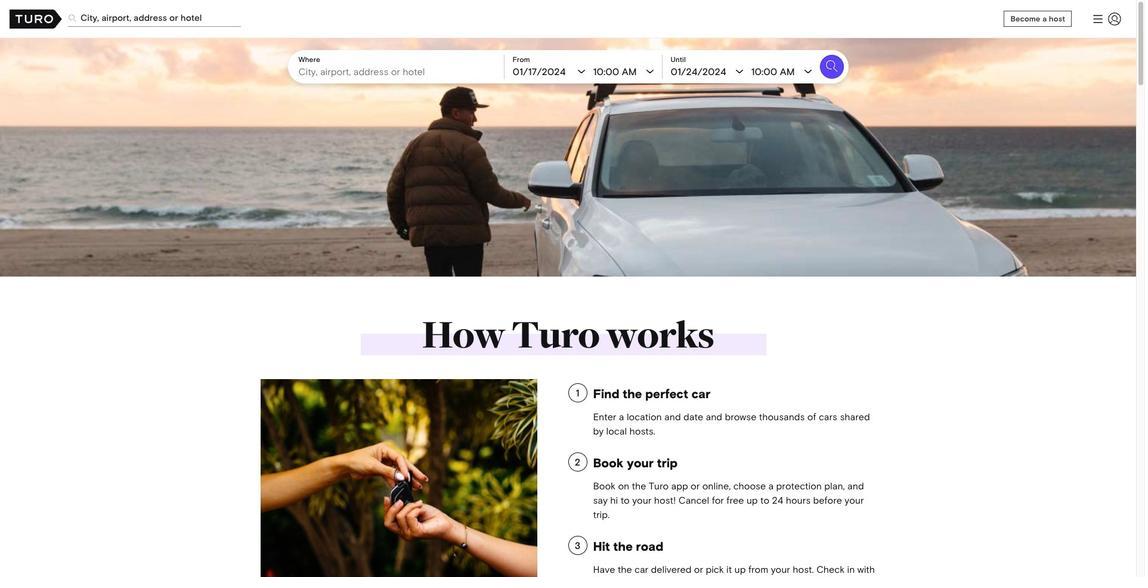 Task type: locate. For each thing, give the bounding box(es) containing it.
1 vertical spatial city, airport, address or hotel field
[[299, 64, 498, 79]]

menu element
[[1086, 7, 1127, 31]]

1 horizontal spatial city, airport, address or hotel field
[[299, 64, 498, 79]]

None field
[[68, 0, 997, 36], [299, 64, 498, 79], [68, 0, 997, 36], [299, 64, 498, 79]]

0 vertical spatial city, airport, address or hotel field
[[68, 9, 241, 27]]

City, airport, address or hotel field
[[68, 9, 241, 27], [299, 64, 498, 79]]



Task type: vqa. For each thing, say whether or not it's contained in the screenshot.
City, airport, address or hotel field to the bottom
yes



Task type: describe. For each thing, give the bounding box(es) containing it.
turo image
[[10, 9, 62, 28]]

0 horizontal spatial city, airport, address or hotel field
[[68, 9, 241, 27]]

turo host handing keys to guest image
[[260, 379, 537, 577]]



